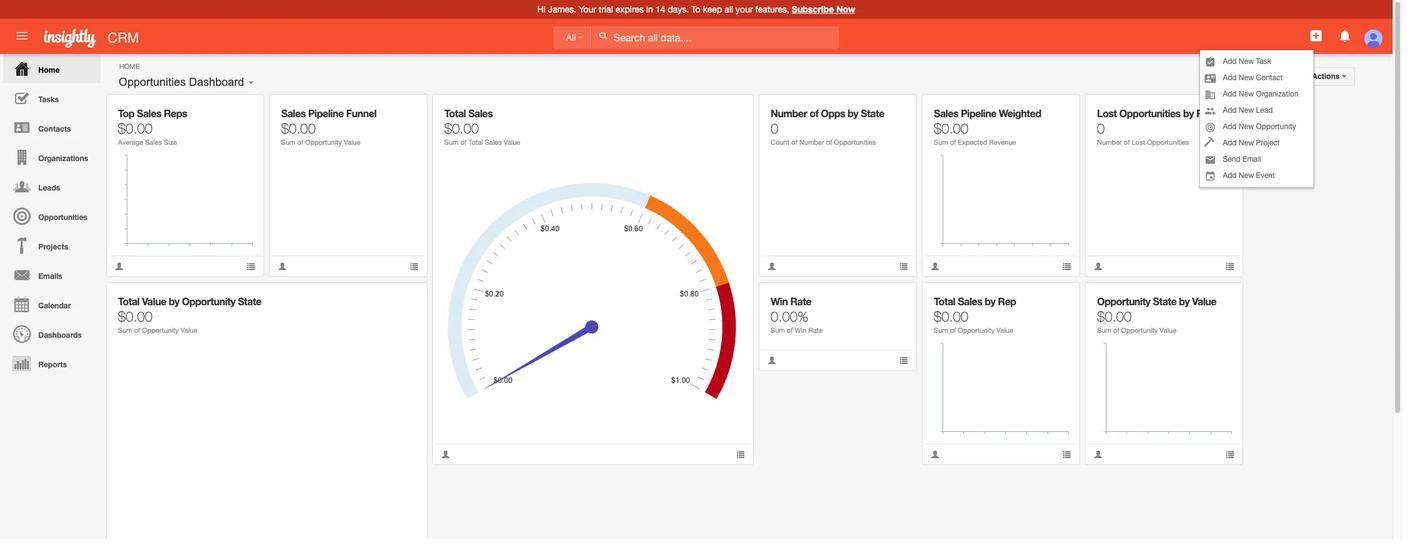 Task type: describe. For each thing, give the bounding box(es) containing it.
0 vertical spatial rate
[[790, 296, 811, 308]]

add new task link
[[1200, 54, 1314, 70]]

event
[[1256, 172, 1275, 180]]

new for contact
[[1239, 74, 1254, 82]]

total sales link
[[444, 107, 493, 119]]

number of opps by state link
[[771, 107, 884, 119]]

trial
[[599, 4, 613, 14]]

tasks link
[[3, 83, 100, 113]]

win rate link
[[771, 296, 811, 308]]

in
[[646, 4, 653, 14]]

of left opps
[[810, 107, 819, 119]]

0.00%
[[771, 309, 808, 325]]

average
[[118, 139, 143, 146]]

add for add new organization
[[1223, 90, 1237, 99]]

sales pipeline funnel link
[[281, 107, 376, 119]]

sales inside sales pipeline funnel $0.00 sum of opportunity value
[[281, 107, 306, 119]]

new for organization
[[1239, 90, 1254, 99]]

expires
[[616, 4, 644, 14]]

task
[[1256, 57, 1271, 66]]

opportunities link
[[3, 201, 100, 231]]

sales pipeline weighted link
[[934, 107, 1041, 119]]

opportunity inside sales pipeline funnel $0.00 sum of opportunity value
[[305, 139, 342, 146]]

opportunities dashboard button
[[114, 73, 249, 92]]

organizations
[[38, 154, 88, 163]]

contact
[[1256, 74, 1283, 82]]

features,
[[755, 4, 789, 14]]

0 horizontal spatial lost
[[1097, 107, 1117, 119]]

notifications image
[[1337, 28, 1352, 43]]

user image for lost opportunities by reason
[[1094, 262, 1103, 271]]

opportunity inside add new opportunity link
[[1256, 123, 1296, 131]]

1 vertical spatial lost
[[1132, 139, 1145, 146]]

add new organization link
[[1200, 86, 1314, 103]]

number of opps by state 0 count of number of opportunities
[[771, 107, 884, 146]]

rep
[[998, 296, 1016, 308]]

by for lost opportunities by reason
[[1183, 107, 1194, 119]]

user image for average
[[115, 262, 124, 271]]

organization
[[1256, 90, 1299, 99]]

sales pipeline funnel $0.00 sum of opportunity value
[[281, 107, 376, 146]]

add for add new task
[[1223, 57, 1237, 66]]

by for total sales by rep
[[985, 296, 996, 308]]

project
[[1256, 139, 1280, 148]]

list image for rep
[[1063, 451, 1071, 459]]

opportunities dashboard
[[119, 76, 244, 88]]

dashboard
[[189, 76, 244, 88]]

add for add new project
[[1223, 139, 1237, 148]]

now
[[836, 4, 855, 14]]

add new contact link
[[1200, 70, 1314, 86]]

list image for $0.00
[[1226, 451, 1235, 459]]

new for opportunity
[[1239, 123, 1254, 131]]

add new project link
[[1200, 135, 1314, 152]]

opportunities inside number of opps by state 0 count of number of opportunities
[[834, 139, 876, 146]]

total value by opportunity state $0.00 sum of opportunity value
[[118, 296, 261, 335]]

dashboards
[[38, 331, 82, 340]]

sales inside sales pipeline weighted $0.00 sum of expected revenue
[[934, 107, 958, 119]]

new for project
[[1239, 139, 1254, 148]]

by for opportunity state by value
[[1179, 296, 1190, 308]]

subscribe
[[792, 4, 834, 14]]

$0.00 inside sales pipeline funnel $0.00 sum of opportunity value
[[281, 121, 316, 137]]

add for add new event
[[1223, 172, 1237, 180]]

hi james. your trial expires in 14 days. to keep all your features, subscribe now
[[537, 4, 855, 14]]

add for add new opportunity
[[1223, 123, 1237, 131]]

Search all data.... text field
[[592, 26, 839, 49]]

total sales by rep link
[[934, 296, 1016, 308]]

new for event
[[1239, 172, 1254, 180]]

crm
[[108, 30, 139, 46]]

lost opportunities by reason link
[[1097, 107, 1231, 119]]

expected
[[958, 139, 987, 146]]

add new lead
[[1223, 106, 1273, 115]]

opportunity state by value link
[[1097, 296, 1217, 308]]

to
[[691, 4, 701, 14]]

sum inside sales pipeline weighted $0.00 sum of expected revenue
[[934, 139, 948, 146]]

send email link
[[1200, 152, 1314, 168]]

send email
[[1223, 155, 1261, 164]]

total sales by rep $0.00 sum of opportunity value
[[934, 296, 1016, 335]]

total value by opportunity state link
[[118, 296, 261, 308]]

home link
[[3, 54, 100, 83]]

0 inside number of opps by state 0 count of number of opportunities
[[771, 121, 778, 137]]

top sales reps $0.00 average sales size
[[118, 107, 187, 146]]

reps
[[164, 107, 187, 119]]

your
[[736, 4, 753, 14]]

organizations link
[[3, 142, 100, 172]]

top sales reps link
[[118, 107, 187, 119]]

list image for average
[[247, 262, 255, 271]]

total for $0.00
[[934, 296, 955, 308]]

reason
[[1196, 107, 1231, 119]]

by inside number of opps by state 0 count of number of opportunities
[[848, 107, 858, 119]]

pipeline for funnel
[[308, 107, 344, 119]]

actions
[[1312, 72, 1342, 81]]

send
[[1223, 155, 1241, 164]]

lost opportunities by reason 0 number of lost opportunities
[[1097, 107, 1231, 146]]

dashboards link
[[3, 319, 100, 349]]

keep
[[703, 4, 722, 14]]

sum inside total sales $0.00 sum of total sales value
[[444, 139, 459, 146]]

your
[[579, 4, 596, 14]]

$0.00 inside opportunity state by value $0.00 sum of opportunity value
[[1097, 309, 1132, 325]]

add new lead link
[[1200, 103, 1314, 119]]

days.
[[668, 4, 689, 14]]

emails link
[[3, 260, 100, 290]]

projects
[[38, 242, 68, 252]]

number inside lost opportunities by reason 0 number of lost opportunities
[[1097, 139, 1122, 146]]

of inside total sales by rep $0.00 sum of opportunity value
[[950, 327, 956, 335]]

all
[[725, 4, 733, 14]]

user image for sales pipeline weighted
[[931, 262, 940, 271]]

email
[[1243, 155, 1261, 164]]

add for add new contact
[[1223, 74, 1237, 82]]

0 inside lost opportunities by reason 0 number of lost opportunities
[[1097, 121, 1105, 137]]

of inside sales pipeline weighted $0.00 sum of expected revenue
[[950, 139, 956, 146]]

sum inside sales pipeline funnel $0.00 sum of opportunity value
[[281, 139, 295, 146]]



Task type: vqa. For each thing, say whether or not it's contained in the screenshot.
Sales within Sales Pipeline Funnel $0.00 Sum of Opportunity Value
yes



Task type: locate. For each thing, give the bounding box(es) containing it.
navigation containing home
[[0, 54, 100, 378]]

of down total value by opportunity state link
[[134, 327, 140, 335]]

tasks
[[38, 95, 59, 104]]

0 vertical spatial lost
[[1097, 107, 1117, 119]]

1 pipeline from the left
[[308, 107, 344, 119]]

by for total value by opportunity state
[[169, 296, 179, 308]]

wrench image for sales pipeline weighted
[[1054, 104, 1062, 112]]

of inside win rate 0.00% sum of win rate
[[787, 327, 793, 335]]

number
[[771, 107, 807, 119], [799, 139, 824, 146], [1097, 139, 1122, 146]]

new left task
[[1239, 57, 1254, 66]]

wrench image for top sales reps
[[238, 104, 246, 112]]

opportunity state by value $0.00 sum of opportunity value
[[1097, 296, 1217, 335]]

1 new from the top
[[1239, 57, 1254, 66]]

$0.00 down opportunity state by value link
[[1097, 309, 1132, 325]]

$0.00 inside total value by opportunity state $0.00 sum of opportunity value
[[118, 309, 153, 325]]

add new event
[[1223, 172, 1275, 180]]

sales
[[137, 107, 161, 119], [281, 107, 306, 119], [468, 107, 493, 119], [934, 107, 958, 119], [145, 139, 162, 146], [485, 139, 502, 146], [958, 296, 982, 308]]

$0.00 down sales pipeline funnel "link"
[[281, 121, 316, 137]]

win rate 0.00% sum of win rate
[[771, 296, 823, 335]]

by inside lost opportunities by reason 0 number of lost opportunities
[[1183, 107, 1194, 119]]

new for task
[[1239, 57, 1254, 66]]

1 horizontal spatial win
[[795, 327, 807, 335]]

5 new from the top
[[1239, 123, 1254, 131]]

wrench image
[[238, 104, 246, 112], [401, 104, 410, 112], [1054, 104, 1062, 112], [890, 292, 899, 301], [1054, 292, 1062, 301]]

of
[[810, 107, 819, 119], [297, 139, 303, 146], [460, 139, 467, 146], [791, 139, 797, 146], [826, 139, 832, 146], [950, 139, 956, 146], [1124, 139, 1130, 146], [134, 327, 140, 335], [787, 327, 793, 335], [950, 327, 956, 335], [1113, 327, 1119, 335]]

value
[[344, 139, 360, 146], [504, 139, 520, 146], [142, 296, 166, 308], [1192, 296, 1217, 308], [181, 327, 197, 335], [997, 327, 1013, 335], [1160, 327, 1176, 335]]

revenue
[[989, 139, 1016, 146]]

4 add from the top
[[1223, 106, 1237, 115]]

james.
[[548, 4, 576, 14]]

2 add from the top
[[1223, 74, 1237, 82]]

user image for total sales by rep
[[931, 451, 940, 459]]

add new task
[[1223, 57, 1271, 66]]

user image
[[115, 262, 124, 271], [768, 357, 776, 365], [441, 451, 450, 459], [1094, 451, 1103, 459]]

$0.00 down total value by opportunity state link
[[118, 309, 153, 325]]

1 horizontal spatial home
[[119, 63, 140, 70]]

home up tasks link
[[38, 65, 60, 75]]

user image for of
[[441, 451, 450, 459]]

0 horizontal spatial list image
[[410, 262, 419, 271]]

pipeline left funnel
[[308, 107, 344, 119]]

add up send
[[1223, 139, 1237, 148]]

new up add new lead
[[1239, 90, 1254, 99]]

projects link
[[3, 231, 100, 260]]

1 horizontal spatial list image
[[1063, 451, 1071, 459]]

value inside total sales $0.00 sum of total sales value
[[504, 139, 520, 146]]

emails
[[38, 272, 62, 281]]

list image for 0
[[1226, 262, 1235, 271]]

add new contact
[[1223, 74, 1283, 82]]

1 add from the top
[[1223, 57, 1237, 66]]

of inside total value by opportunity state $0.00 sum of opportunity value
[[134, 327, 140, 335]]

of down 'total sales' link
[[460, 139, 467, 146]]

total sales $0.00 sum of total sales value
[[444, 107, 520, 146]]

1 vertical spatial list image
[[1063, 451, 1071, 459]]

new down add new task
[[1239, 74, 1254, 82]]

pipeline inside sales pipeline weighted $0.00 sum of expected revenue
[[961, 107, 996, 119]]

add down the reason
[[1223, 123, 1237, 131]]

add for add new lead
[[1223, 106, 1237, 115]]

sum inside opportunity state by value $0.00 sum of opportunity value
[[1097, 327, 1111, 335]]

0 vertical spatial list image
[[410, 262, 419, 271]]

7 add from the top
[[1223, 172, 1237, 180]]

$0.00 inside sales pipeline weighted $0.00 sum of expected revenue
[[934, 121, 968, 137]]

of inside sales pipeline funnel $0.00 sum of opportunity value
[[297, 139, 303, 146]]

reports
[[38, 360, 67, 370]]

opportunity
[[1256, 123, 1296, 131], [305, 139, 342, 146], [182, 296, 235, 308], [1097, 296, 1151, 308], [142, 327, 179, 335], [958, 327, 995, 335], [1121, 327, 1158, 335]]

total inside total value by opportunity state $0.00 sum of opportunity value
[[118, 296, 139, 308]]

all link
[[554, 26, 592, 49]]

1 horizontal spatial pipeline
[[961, 107, 996, 119]]

opportunity inside total sales by rep $0.00 sum of opportunity value
[[958, 327, 995, 335]]

new up send email
[[1239, 139, 1254, 148]]

add new organization
[[1223, 90, 1299, 99]]

of down sales pipeline funnel "link"
[[297, 139, 303, 146]]

opportunities inside button
[[119, 76, 186, 88]]

1 vertical spatial rate
[[808, 327, 823, 335]]

funnel
[[346, 107, 376, 119]]

pipeline inside sales pipeline funnel $0.00 sum of opportunity value
[[308, 107, 344, 119]]

by inside total value by opportunity state $0.00 sum of opportunity value
[[169, 296, 179, 308]]

by inside total sales by rep $0.00 sum of opportunity value
[[985, 296, 996, 308]]

pipeline for weighted
[[961, 107, 996, 119]]

new down add new lead
[[1239, 123, 1254, 131]]

lead
[[1256, 106, 1273, 115]]

user image for sales pipeline funnel
[[278, 262, 287, 271]]

list image for sum
[[1063, 262, 1071, 271]]

of down lost opportunities by reason link
[[1124, 139, 1130, 146]]

$0.00 up average
[[118, 121, 153, 137]]

state inside opportunity state by value $0.00 sum of opportunity value
[[1153, 296, 1177, 308]]

contacts
[[38, 124, 71, 134]]

size
[[164, 139, 177, 146]]

0 horizontal spatial win
[[771, 296, 788, 308]]

of down total sales by rep link
[[950, 327, 956, 335]]

of inside lost opportunities by reason 0 number of lost opportunities
[[1124, 139, 1130, 146]]

$0.00 inside total sales by rep $0.00 sum of opportunity value
[[934, 309, 968, 325]]

2 new from the top
[[1239, 74, 1254, 82]]

state
[[861, 107, 884, 119], [238, 296, 261, 308], [1153, 296, 1177, 308]]

of left expected
[[950, 139, 956, 146]]

add down add new task
[[1223, 74, 1237, 82]]

sum inside win rate 0.00% sum of win rate
[[771, 327, 785, 335]]

sales inside total sales by rep $0.00 sum of opportunity value
[[958, 296, 982, 308]]

new down send email
[[1239, 172, 1254, 180]]

of inside total sales $0.00 sum of total sales value
[[460, 139, 467, 146]]

list image for of
[[736, 451, 745, 459]]

add down send
[[1223, 172, 1237, 180]]

4 new from the top
[[1239, 106, 1254, 115]]

0 horizontal spatial pipeline
[[308, 107, 344, 119]]

calendar link
[[3, 290, 100, 319]]

list image for $0.00
[[410, 262, 419, 271]]

value inside total sales by rep $0.00 sum of opportunity value
[[997, 327, 1013, 335]]

3 add from the top
[[1223, 90, 1237, 99]]

rate up 0.00%
[[790, 296, 811, 308]]

lost
[[1097, 107, 1117, 119], [1132, 139, 1145, 146]]

all
[[566, 33, 576, 43]]

14
[[656, 4, 665, 14]]

pipeline up expected
[[961, 107, 996, 119]]

add new opportunity link
[[1200, 119, 1314, 135]]

total for of
[[444, 107, 466, 119]]

$0.00 down 'total sales' link
[[444, 121, 479, 137]]

number right count
[[799, 139, 824, 146]]

add down add new organization link
[[1223, 106, 1237, 115]]

1 horizontal spatial lost
[[1132, 139, 1145, 146]]

reports link
[[3, 349, 100, 378]]

home
[[119, 63, 140, 70], [38, 65, 60, 75]]

of down 0.00%
[[787, 327, 793, 335]]

list image
[[410, 262, 419, 271], [1063, 451, 1071, 459]]

by inside opportunity state by value $0.00 sum of opportunity value
[[1179, 296, 1190, 308]]

wrench image for total sales by rep
[[1054, 292, 1062, 301]]

new for lead
[[1239, 106, 1254, 115]]

add new project
[[1223, 139, 1280, 148]]

add new event link
[[1200, 168, 1314, 184]]

add
[[1223, 57, 1237, 66], [1223, 74, 1237, 82], [1223, 90, 1237, 99], [1223, 106, 1237, 115], [1223, 123, 1237, 131], [1223, 139, 1237, 148], [1223, 172, 1237, 180]]

2 horizontal spatial state
[[1153, 296, 1177, 308]]

7 new from the top
[[1239, 172, 1254, 180]]

0
[[771, 121, 778, 137], [1097, 121, 1105, 137]]

actions button
[[1304, 67, 1355, 86]]

of down the number of opps by state link
[[826, 139, 832, 146]]

opportunities
[[119, 76, 186, 88], [1119, 107, 1181, 119], [834, 139, 876, 146], [1147, 139, 1189, 146], [38, 213, 87, 222]]

of down opportunity state by value link
[[1113, 327, 1119, 335]]

$0.00 inside top sales reps $0.00 average sales size
[[118, 121, 153, 137]]

opportunities inside "link"
[[38, 213, 87, 222]]

white image
[[599, 31, 607, 40]]

subscribe now link
[[792, 4, 855, 14]]

state for 0
[[861, 107, 884, 119]]

contacts link
[[3, 113, 100, 142]]

number up count
[[771, 107, 807, 119]]

1 horizontal spatial 0
[[1097, 121, 1105, 137]]

state inside total value by opportunity state $0.00 sum of opportunity value
[[238, 296, 261, 308]]

0 horizontal spatial 0
[[771, 121, 778, 137]]

1 horizontal spatial state
[[861, 107, 884, 119]]

state inside number of opps by state 0 count of number of opportunities
[[861, 107, 884, 119]]

1 0 from the left
[[771, 121, 778, 137]]

of inside opportunity state by value $0.00 sum of opportunity value
[[1113, 327, 1119, 335]]

navigation
[[0, 54, 100, 378]]

wrench image for sales pipeline funnel
[[401, 104, 410, 112]]

value inside sales pipeline funnel $0.00 sum of opportunity value
[[344, 139, 360, 146]]

0 horizontal spatial state
[[238, 296, 261, 308]]

by
[[848, 107, 858, 119], [1183, 107, 1194, 119], [169, 296, 179, 308], [985, 296, 996, 308], [1179, 296, 1190, 308]]

total inside total sales by rep $0.00 sum of opportunity value
[[934, 296, 955, 308]]

0 vertical spatial win
[[771, 296, 788, 308]]

win up 0.00%
[[771, 296, 788, 308]]

rate down win rate link
[[808, 327, 823, 335]]

leads
[[38, 183, 60, 193]]

total for state
[[118, 296, 139, 308]]

2 pipeline from the left
[[961, 107, 996, 119]]

sales pipeline weighted $0.00 sum of expected revenue
[[934, 107, 1041, 146]]

state for $0.00
[[238, 296, 261, 308]]

new left lead
[[1239, 106, 1254, 115]]

hi
[[537, 4, 546, 14]]

leads link
[[3, 172, 100, 201]]

of right count
[[791, 139, 797, 146]]

user image
[[278, 262, 287, 271], [768, 262, 776, 271], [931, 262, 940, 271], [1094, 262, 1103, 271], [931, 451, 940, 459]]

sum inside total value by opportunity state $0.00 sum of opportunity value
[[118, 327, 132, 335]]

add up add new contact
[[1223, 57, 1237, 66]]

home down crm
[[119, 63, 140, 70]]

total
[[444, 107, 466, 119], [468, 139, 483, 146], [118, 296, 139, 308], [934, 296, 955, 308]]

$0.00 up expected
[[934, 121, 968, 137]]

$0.00 inside total sales $0.00 sum of total sales value
[[444, 121, 479, 137]]

$0.00 down total sales by rep link
[[934, 309, 968, 325]]

5 add from the top
[[1223, 123, 1237, 131]]

add new opportunity
[[1223, 123, 1296, 131]]

6 add from the top
[[1223, 139, 1237, 148]]

win down 0.00%
[[795, 327, 807, 335]]

sum inside total sales by rep $0.00 sum of opportunity value
[[934, 327, 948, 335]]

1 vertical spatial win
[[795, 327, 807, 335]]

0 horizontal spatial home
[[38, 65, 60, 75]]

add up add new lead
[[1223, 90, 1237, 99]]

6 new from the top
[[1239, 139, 1254, 148]]

sum
[[281, 139, 295, 146], [444, 139, 459, 146], [934, 139, 948, 146], [118, 327, 132, 335], [771, 327, 785, 335], [934, 327, 948, 335], [1097, 327, 1111, 335]]

count
[[771, 139, 790, 146]]

user image for $0.00
[[1094, 451, 1103, 459]]

list image
[[247, 262, 255, 271], [899, 262, 908, 271], [1063, 262, 1071, 271], [1226, 262, 1235, 271], [899, 357, 908, 365], [736, 451, 745, 459], [1226, 451, 1235, 459]]

calendar
[[38, 301, 71, 311]]

opps
[[821, 107, 845, 119]]

3 new from the top
[[1239, 90, 1254, 99]]

top
[[118, 107, 134, 119]]

2 0 from the left
[[1097, 121, 1105, 137]]

$0.00
[[118, 121, 153, 137], [281, 121, 316, 137], [444, 121, 479, 137], [934, 121, 968, 137], [118, 309, 153, 325], [934, 309, 968, 325], [1097, 309, 1132, 325]]

win
[[771, 296, 788, 308], [795, 327, 807, 335]]

weighted
[[999, 107, 1041, 119]]

wrench image
[[727, 104, 736, 112], [890, 104, 899, 112], [401, 292, 410, 301], [1217, 292, 1226, 301]]

number down lost opportunities by reason link
[[1097, 139, 1122, 146]]



